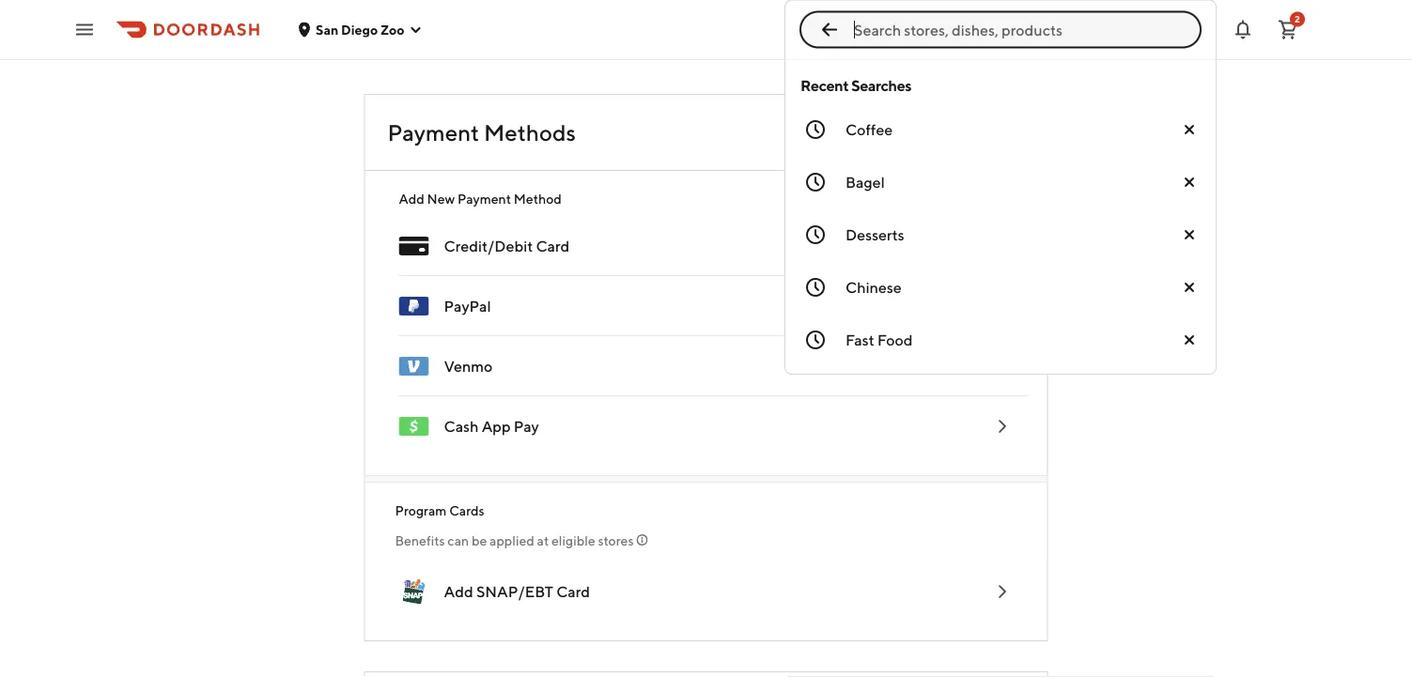 Task type: vqa. For each thing, say whether or not it's contained in the screenshot.
Benefits can be applied at eligible stores button
yes



Task type: locate. For each thing, give the bounding box(es) containing it.
1 vertical spatial add
[[444, 583, 473, 601]]

2 add new payment method image from the top
[[991, 415, 1014, 438]]

payment right new
[[458, 191, 511, 207]]

can
[[448, 533, 469, 549]]

1 add new payment method image from the top
[[991, 355, 1014, 378]]

benefits can be applied at eligible stores
[[395, 533, 634, 549]]

chinese
[[846, 279, 902, 297]]

0 horizontal spatial add
[[399, 191, 425, 207]]

1 horizontal spatial add
[[444, 583, 473, 601]]

delete recent search result image inside desserts link
[[1182, 227, 1197, 242]]

add new payment method image down chinese link
[[991, 355, 1014, 378]]

card
[[536, 237, 570, 255], [557, 583, 590, 601]]

list box
[[785, 60, 1217, 375]]

card inside "menu"
[[536, 237, 570, 255]]

add new payment method image down fast food link
[[991, 415, 1014, 438]]

fast food
[[846, 331, 913, 349]]

delete recent search result image inside bagel 'link'
[[1182, 175, 1197, 190]]

0 vertical spatial add new payment method image
[[991, 355, 1014, 378]]

paypal
[[444, 297, 491, 315]]

cards
[[449, 503, 485, 519]]

benefits
[[395, 533, 445, 549]]

2 delete recent search result image from the top
[[1182, 175, 1197, 190]]

delete recent search result image inside fast food link
[[1182, 333, 1197, 348]]

2 delete recent search result image from the top
[[1182, 333, 1197, 348]]

eligible
[[552, 533, 596, 549]]

3 delete recent search result image from the top
[[1182, 227, 1197, 242]]

0 vertical spatial card
[[536, 237, 570, 255]]

app
[[482, 418, 511, 436]]

add snap/ebt card
[[444, 583, 590, 601]]

1 delete recent search result image from the top
[[1182, 122, 1197, 137]]

add inside "menu"
[[399, 191, 425, 207]]

add
[[399, 191, 425, 207], [444, 583, 473, 601]]

delete recent search result image inside coffee link
[[1182, 122, 1197, 137]]

cash app pay
[[444, 418, 539, 436]]

credit/debit card
[[444, 237, 570, 255]]

at
[[537, 533, 549, 549]]

0 vertical spatial add
[[399, 191, 425, 207]]

diego
[[341, 22, 378, 37]]

delete recent search result image for chinese
[[1182, 280, 1197, 295]]

add new payment method image for cash app pay
[[991, 415, 1014, 438]]

1 vertical spatial delete recent search result image
[[1182, 175, 1197, 190]]

coffee
[[846, 121, 893, 139]]

chinese link
[[786, 261, 1216, 314]]

0 vertical spatial delete recent search result image
[[1182, 122, 1197, 137]]

1 vertical spatial delete recent search result image
[[1182, 333, 1197, 348]]

san
[[316, 22, 339, 37]]

add right add snap/ebt card icon
[[444, 583, 473, 601]]

add for add snap/ebt card
[[444, 583, 473, 601]]

add snap/ebt card image
[[399, 577, 429, 607]]

stores
[[598, 533, 634, 549]]

Store search: begin typing to search for stores available on DoorDash text field
[[854, 19, 1191, 40]]

snap/ebt
[[476, 583, 554, 601]]

delete recent search result image for fast food
[[1182, 333, 1197, 348]]

delete recent search result image
[[1182, 280, 1197, 295], [1182, 333, 1197, 348]]

recent
[[801, 77, 849, 94]]

credit/debit
[[444, 237, 533, 255]]

bagel
[[846, 173, 885, 191]]

fast food link
[[786, 314, 1216, 367]]

fast
[[846, 331, 875, 349]]

delete recent search result image
[[1182, 122, 1197, 137], [1182, 175, 1197, 190], [1182, 227, 1197, 242]]

1 delete recent search result image from the top
[[1182, 280, 1197, 295]]

menu
[[384, 190, 1029, 457]]

add new payment method image
[[991, 355, 1014, 378], [991, 415, 1014, 438]]

methods
[[484, 119, 576, 146]]

2 vertical spatial delete recent search result image
[[1182, 227, 1197, 242]]

0 vertical spatial delete recent search result image
[[1182, 280, 1197, 295]]

add new payment method image
[[991, 581, 1014, 603]]

card down method
[[536, 237, 570, 255]]

list box containing recent searches
[[785, 60, 1217, 375]]

add left new
[[399, 191, 425, 207]]

add new payment method
[[399, 191, 562, 207]]

2
[[1295, 14, 1301, 24]]

1 vertical spatial add new payment method image
[[991, 415, 1014, 438]]

payment up new
[[388, 119, 480, 146]]

program cards
[[395, 503, 485, 519]]

payment
[[388, 119, 480, 146], [458, 191, 511, 207]]

card down the eligible
[[557, 583, 590, 601]]

new
[[427, 191, 455, 207]]

delete recent search result image inside chinese link
[[1182, 280, 1197, 295]]

2 button
[[1270, 11, 1307, 48]]

zoo
[[381, 22, 405, 37]]



Task type: describe. For each thing, give the bounding box(es) containing it.
program
[[395, 503, 447, 519]]

3 items, open order cart image
[[1277, 18, 1300, 41]]

food
[[878, 331, 913, 349]]

recent searches
[[801, 77, 912, 94]]

add new payment method image for venmo
[[991, 355, 1014, 378]]

pay
[[514, 418, 539, 436]]

desserts link
[[786, 209, 1216, 261]]

method
[[514, 191, 562, 207]]

return from search image
[[819, 18, 841, 41]]

delete recent search result image for coffee
[[1182, 122, 1197, 137]]

payment methods
[[388, 119, 576, 146]]

be
[[472, 533, 487, 549]]

desserts
[[846, 226, 905, 244]]

bagel link
[[786, 156, 1216, 209]]

open menu image
[[73, 18, 96, 41]]

san diego zoo
[[316, 22, 405, 37]]

add for add new payment method
[[399, 191, 425, 207]]

delete recent search result image for desserts
[[1182, 227, 1197, 242]]

applied
[[490, 533, 535, 549]]

menu containing credit/debit card
[[384, 190, 1029, 457]]

san diego zoo button
[[297, 22, 423, 37]]

paypal button
[[384, 276, 1029, 336]]

show menu image
[[399, 231, 429, 261]]

coffee link
[[786, 103, 1216, 156]]

venmo
[[444, 358, 493, 375]]

benefits can be applied at eligible stores button
[[395, 532, 1017, 551]]

notification bell image
[[1232, 18, 1255, 41]]

0 vertical spatial payment
[[388, 119, 480, 146]]

cash
[[444, 418, 479, 436]]

1 vertical spatial payment
[[458, 191, 511, 207]]

searches
[[852, 77, 912, 94]]

delete recent search result image for bagel
[[1182, 175, 1197, 190]]

1 vertical spatial card
[[557, 583, 590, 601]]



